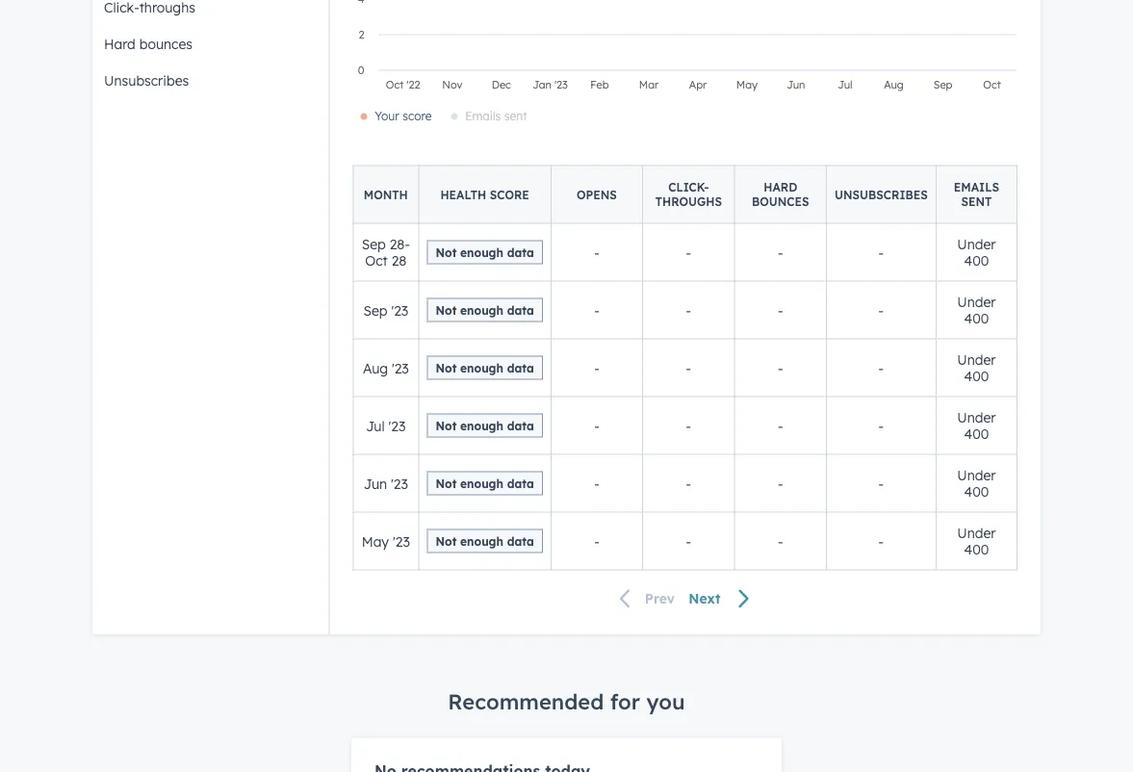 Task type: vqa. For each thing, say whether or not it's contained in the screenshot.
Not enough data related to Jun '23
yes



Task type: describe. For each thing, give the bounding box(es) containing it.
under for aug '23
[[957, 351, 996, 368]]

1 vertical spatial emails
[[954, 180, 1000, 195]]

not enough data for jun '23
[[436, 476, 534, 491]]

not for jul '23
[[436, 418, 457, 433]]

click- throughs
[[656, 180, 722, 209]]

dec
[[492, 78, 511, 91]]

sep for sep
[[934, 78, 953, 91]]

under 400 for aug '23
[[957, 351, 996, 385]]

jan '23
[[533, 78, 568, 91]]

you
[[647, 688, 685, 715]]

month
[[364, 187, 408, 202]]

data for jun '23
[[507, 476, 534, 491]]

jan
[[533, 78, 552, 91]]

enough for jun '23
[[460, 476, 504, 491]]

'23 for jul '23
[[389, 417, 406, 434]]

interactive chart image
[[343, 0, 1027, 142]]

not for jun '23
[[436, 476, 457, 491]]

0 vertical spatial emails sent
[[465, 108, 527, 123]]

under 400 for sep '23
[[957, 293, 996, 327]]

your score
[[375, 108, 432, 123]]

'23 for jun '23
[[391, 475, 408, 492]]

1 under 400 from the top
[[957, 235, 996, 269]]

under 400 for jul '23
[[957, 409, 996, 443]]

apr
[[689, 78, 707, 91]]

not enough data for jul '23
[[436, 418, 534, 433]]

not enough data for may '23
[[436, 534, 534, 548]]

sep for sep 28 - oct 28
[[362, 235, 386, 252]]

'23 for sep '23
[[391, 302, 409, 319]]

oct inside sep 28 - oct 28
[[365, 252, 388, 269]]

hard inside hard bounces
[[764, 180, 798, 195]]

under 400 for may '23
[[957, 524, 996, 558]]

not for may '23
[[436, 534, 457, 548]]

400 for jul '23
[[964, 426, 989, 443]]

may for may '23
[[362, 533, 389, 550]]

may '23
[[362, 533, 410, 550]]

under for jun '23
[[957, 467, 996, 483]]

aug for aug
[[884, 78, 904, 91]]

1 not from the top
[[436, 245, 457, 260]]

not enough data for sep '23
[[436, 303, 534, 317]]

unsubscribes button
[[92, 62, 329, 99]]

under for jul '23
[[957, 409, 996, 426]]

aug for aug '23
[[363, 359, 388, 376]]

recommended
[[448, 688, 604, 715]]

prev
[[645, 590, 675, 607]]

enough for sep '23
[[460, 303, 504, 317]]

not for sep '23
[[436, 303, 457, 317]]

health
[[440, 187, 486, 202]]

jul for jul
[[838, 78, 853, 91]]

'23 for jan '23
[[555, 78, 568, 91]]



Task type: locate. For each thing, give the bounding box(es) containing it.
2 not from the top
[[436, 303, 457, 317]]

400 for jun '23
[[964, 483, 989, 500]]

feb
[[591, 78, 609, 91]]

2 vertical spatial sep
[[363, 302, 388, 319]]

sep
[[934, 78, 953, 91], [362, 235, 386, 252], [363, 302, 388, 319]]

28 down month
[[390, 235, 405, 252]]

health score
[[440, 187, 529, 202]]

'23 up may '23
[[391, 475, 408, 492]]

0 vertical spatial aug
[[884, 78, 904, 91]]

data for jul '23
[[507, 418, 534, 433]]

1 horizontal spatial sent
[[962, 195, 992, 209]]

6 enough from the top
[[460, 534, 504, 548]]

under 400
[[957, 235, 996, 269], [957, 293, 996, 327], [957, 351, 996, 385], [957, 409, 996, 443], [957, 467, 996, 500], [957, 524, 996, 558]]

under for sep '23
[[957, 293, 996, 310]]

400 for may '23
[[964, 541, 989, 558]]

1 vertical spatial may
[[362, 533, 389, 550]]

1 horizontal spatial jun
[[787, 78, 805, 91]]

sep 28 - oct 28
[[362, 235, 410, 269]]

score right your in the left top of the page
[[403, 108, 432, 123]]

emails sent
[[465, 108, 527, 123], [954, 180, 1000, 209]]

1 vertical spatial jul
[[366, 417, 385, 434]]

5 under 400 from the top
[[957, 467, 996, 500]]

not right sep '23
[[436, 303, 457, 317]]

toggle series visibility region
[[360, 108, 527, 123]]

sent inside emails sent
[[962, 195, 992, 209]]

not
[[436, 245, 457, 260], [436, 303, 457, 317], [436, 361, 457, 375], [436, 418, 457, 433], [436, 476, 457, 491], [436, 534, 457, 548]]

bounces
[[139, 35, 193, 52], [752, 195, 809, 209]]

hard inside button
[[104, 35, 136, 52]]

1 vertical spatial emails sent
[[954, 180, 1000, 209]]

hard bounces inside button
[[104, 35, 193, 52]]

3 data from the top
[[507, 361, 534, 375]]

'23 right jan
[[555, 78, 568, 91]]

3 not enough data from the top
[[436, 361, 534, 375]]

5 data from the top
[[507, 476, 534, 491]]

6 400 from the top
[[964, 541, 989, 558]]

2 enough from the top
[[460, 303, 504, 317]]

0 vertical spatial hard
[[104, 35, 136, 52]]

opens
[[577, 187, 617, 202]]

3 under from the top
[[957, 351, 996, 368]]

1 vertical spatial jun
[[364, 475, 387, 492]]

unsubscribes inside button
[[104, 72, 189, 89]]

hard bounces button
[[92, 26, 329, 62]]

5 under from the top
[[957, 467, 996, 483]]

not right may '23
[[436, 534, 457, 548]]

'23 for aug '23
[[392, 359, 409, 376]]

6 not enough data from the top
[[436, 534, 534, 548]]

0 horizontal spatial bounces
[[139, 35, 193, 52]]

- inside sep 28 - oct 28
[[405, 235, 410, 252]]

1 enough from the top
[[460, 245, 504, 260]]

400 for sep '23
[[964, 310, 989, 327]]

pagination navigation
[[353, 586, 1018, 612]]

0 horizontal spatial hard bounces
[[104, 35, 193, 52]]

0 vertical spatial emails
[[465, 108, 501, 123]]

1 horizontal spatial hard bounces
[[752, 180, 809, 209]]

0 vertical spatial jul
[[838, 78, 853, 91]]

click-
[[669, 180, 709, 195]]

1 vertical spatial sep
[[362, 235, 386, 252]]

'23 down jun '23
[[393, 533, 410, 550]]

0 horizontal spatial aug
[[363, 359, 388, 376]]

jun for jun
[[787, 78, 805, 91]]

0 vertical spatial sep
[[934, 78, 953, 91]]

data
[[507, 245, 534, 260], [507, 303, 534, 317], [507, 361, 534, 375], [507, 418, 534, 433], [507, 476, 534, 491], [507, 534, 534, 548]]

28 up sep '23
[[392, 252, 407, 269]]

0 horizontal spatial jul
[[366, 417, 385, 434]]

0 horizontal spatial hard
[[104, 35, 136, 52]]

sep inside sep 28 - oct 28
[[362, 235, 386, 252]]

enough for may '23
[[460, 534, 504, 548]]

1 vertical spatial bounces
[[752, 195, 809, 209]]

2 not enough data from the top
[[436, 303, 534, 317]]

2 data from the top
[[507, 303, 534, 317]]

next
[[689, 590, 721, 607]]

emails
[[465, 108, 501, 123], [954, 180, 1000, 195]]

1 horizontal spatial bounces
[[752, 195, 809, 209]]

5 not from the top
[[436, 476, 457, 491]]

0 horizontal spatial may
[[362, 533, 389, 550]]

jun '23
[[364, 475, 408, 492]]

enough right jul '23
[[460, 418, 504, 433]]

4 data from the top
[[507, 418, 534, 433]]

hard bounces
[[104, 35, 193, 52], [752, 180, 809, 209]]

0 horizontal spatial unsubscribes
[[104, 72, 189, 89]]

not right aug '23
[[436, 361, 457, 375]]

enough right may '23
[[460, 534, 504, 548]]

1 vertical spatial unsubscribes
[[835, 187, 928, 202]]

score for your score
[[403, 108, 432, 123]]

data for aug '23
[[507, 361, 534, 375]]

0 vertical spatial hard bounces
[[104, 35, 193, 52]]

sep for sep '23
[[363, 302, 388, 319]]

0 vertical spatial sent
[[504, 108, 527, 123]]

'23 for may '23
[[393, 533, 410, 550]]

unsubscribes
[[104, 72, 189, 89], [835, 187, 928, 202]]

1 under from the top
[[957, 235, 996, 252]]

6 under from the top
[[957, 524, 996, 541]]

1 vertical spatial hard bounces
[[752, 180, 809, 209]]

0 vertical spatial bounces
[[139, 35, 193, 52]]

bounces up unsubscribes button
[[139, 35, 193, 52]]

0 horizontal spatial emails
[[465, 108, 501, 123]]

1 horizontal spatial unsubscribes
[[835, 187, 928, 202]]

may right apr in the top of the page
[[736, 78, 758, 91]]

'22
[[407, 78, 420, 91]]

may down jun '23
[[362, 533, 389, 550]]

'23
[[555, 78, 568, 91], [391, 302, 409, 319], [392, 359, 409, 376], [389, 417, 406, 434], [391, 475, 408, 492], [393, 533, 410, 550]]

recommended for you
[[448, 688, 685, 715]]

sent
[[504, 108, 527, 123], [962, 195, 992, 209]]

0 vertical spatial jun
[[787, 78, 805, 91]]

'23 up jul '23
[[392, 359, 409, 376]]

may for may
[[736, 78, 758, 91]]

score right health
[[490, 187, 529, 202]]

3 400 from the top
[[964, 368, 989, 385]]

next button
[[682, 586, 762, 612]]

not enough data for aug '23
[[436, 361, 534, 375]]

400 for aug '23
[[964, 368, 989, 385]]

1 horizontal spatial aug
[[884, 78, 904, 91]]

0 vertical spatial score
[[403, 108, 432, 123]]

1 horizontal spatial jul
[[838, 78, 853, 91]]

aug '23
[[363, 359, 409, 376]]

not for aug '23
[[436, 361, 457, 375]]

mar
[[639, 78, 659, 91]]

-
[[405, 235, 410, 252], [594, 244, 600, 261], [686, 244, 692, 261], [778, 244, 783, 261], [879, 244, 884, 261], [594, 302, 600, 319], [686, 302, 692, 319], [778, 302, 783, 319], [879, 302, 884, 319], [594, 359, 600, 376], [686, 359, 692, 376], [778, 359, 783, 376], [879, 359, 884, 376], [594, 417, 600, 434], [686, 417, 692, 434], [778, 417, 783, 434], [879, 417, 884, 434], [594, 475, 600, 492], [686, 475, 692, 492], [778, 475, 783, 492], [879, 475, 884, 492], [594, 533, 600, 550], [686, 533, 692, 550], [778, 533, 783, 550], [879, 533, 884, 550]]

5 enough from the top
[[460, 476, 504, 491]]

2 under 400 from the top
[[957, 293, 996, 327]]

0 horizontal spatial jun
[[364, 475, 387, 492]]

oct '22
[[386, 78, 420, 91]]

0 horizontal spatial score
[[403, 108, 432, 123]]

sep '23
[[363, 302, 409, 319]]

hard
[[104, 35, 136, 52], [764, 180, 798, 195]]

4 under from the top
[[957, 409, 996, 426]]

data for may '23
[[507, 534, 534, 548]]

5 not enough data from the top
[[436, 476, 534, 491]]

not right sep 28 - oct 28
[[436, 245, 457, 260]]

nov
[[442, 78, 463, 91]]

0 horizontal spatial sent
[[504, 108, 527, 123]]

0 horizontal spatial emails sent
[[465, 108, 527, 123]]

oct for oct
[[983, 78, 1001, 91]]

not right jun '23
[[436, 476, 457, 491]]

enough down health score
[[460, 245, 504, 260]]

1 horizontal spatial emails
[[954, 180, 1000, 195]]

hard bounces right click- throughs
[[752, 180, 809, 209]]

jun
[[787, 78, 805, 91], [364, 475, 387, 492]]

enough right aug '23
[[460, 361, 504, 375]]

'23 down aug '23
[[389, 417, 406, 434]]

enough
[[460, 245, 504, 260], [460, 303, 504, 317], [460, 361, 504, 375], [460, 418, 504, 433], [460, 476, 504, 491], [460, 534, 504, 548]]

score for health score
[[490, 187, 529, 202]]

4 enough from the top
[[460, 418, 504, 433]]

6 not from the top
[[436, 534, 457, 548]]

1 horizontal spatial score
[[490, 187, 529, 202]]

1 vertical spatial hard
[[764, 180, 798, 195]]

score
[[403, 108, 432, 123], [490, 187, 529, 202]]

0 vertical spatial unsubscribes
[[104, 72, 189, 89]]

1 horizontal spatial hard
[[764, 180, 798, 195]]

4 400 from the top
[[964, 426, 989, 443]]

aug
[[884, 78, 904, 91], [363, 359, 388, 376]]

enough right sep '23
[[460, 303, 504, 317]]

2 under from the top
[[957, 293, 996, 310]]

bounces right throughs
[[752, 195, 809, 209]]

not right jul '23
[[436, 418, 457, 433]]

jul '23
[[366, 417, 406, 434]]

bounces inside button
[[139, 35, 193, 52]]

1 horizontal spatial may
[[736, 78, 758, 91]]

enough for jul '23
[[460, 418, 504, 433]]

3 not from the top
[[436, 361, 457, 375]]

1 not enough data from the top
[[436, 245, 534, 260]]

28
[[390, 235, 405, 252], [392, 252, 407, 269]]

4 not enough data from the top
[[436, 418, 534, 433]]

5 400 from the top
[[964, 483, 989, 500]]

not enough data
[[436, 245, 534, 260], [436, 303, 534, 317], [436, 361, 534, 375], [436, 418, 534, 433], [436, 476, 534, 491], [436, 534, 534, 548]]

for
[[610, 688, 640, 715]]

prev button
[[608, 586, 682, 612]]

under for may '23
[[957, 524, 996, 541]]

1 vertical spatial sent
[[962, 195, 992, 209]]

your
[[375, 108, 399, 123]]

may
[[736, 78, 758, 91], [362, 533, 389, 550]]

6 data from the top
[[507, 534, 534, 548]]

1 horizontal spatial emails sent
[[954, 180, 1000, 209]]

3 enough from the top
[[460, 361, 504, 375]]

jul for jul '23
[[366, 417, 385, 434]]

under 400 for jun '23
[[957, 467, 996, 500]]

hard bounces up unsubscribes button
[[104, 35, 193, 52]]

6 under 400 from the top
[[957, 524, 996, 558]]

throughs
[[656, 195, 722, 209]]

data for sep '23
[[507, 303, 534, 317]]

4 not from the top
[[436, 418, 457, 433]]

oct for oct '22
[[386, 78, 404, 91]]

jul
[[838, 78, 853, 91], [366, 417, 385, 434]]

1 data from the top
[[507, 245, 534, 260]]

1 vertical spatial score
[[490, 187, 529, 202]]

3 under 400 from the top
[[957, 351, 996, 385]]

1 vertical spatial aug
[[363, 359, 388, 376]]

under
[[957, 235, 996, 252], [957, 293, 996, 310], [957, 351, 996, 368], [957, 409, 996, 426], [957, 467, 996, 483], [957, 524, 996, 541]]

400
[[964, 252, 989, 269], [964, 310, 989, 327], [964, 368, 989, 385], [964, 426, 989, 443], [964, 483, 989, 500], [964, 541, 989, 558]]

2 400 from the top
[[964, 310, 989, 327]]

1 400 from the top
[[964, 252, 989, 269]]

oct
[[386, 78, 404, 91], [983, 78, 1001, 91], [365, 252, 388, 269]]

enough right jun '23
[[460, 476, 504, 491]]

'23 up aug '23
[[391, 302, 409, 319]]

4 under 400 from the top
[[957, 409, 996, 443]]

0 vertical spatial may
[[736, 78, 758, 91]]

jun for jun '23
[[364, 475, 387, 492]]

enough for aug '23
[[460, 361, 504, 375]]



